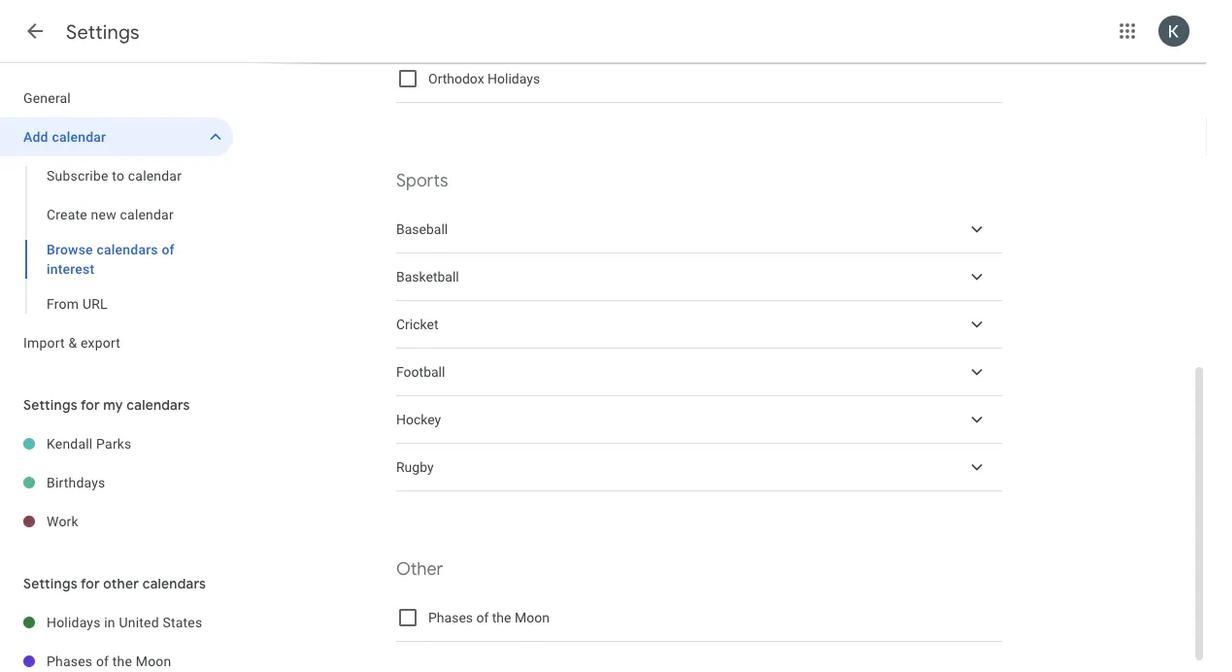 Task type: locate. For each thing, give the bounding box(es) containing it.
phases of the moon
[[429, 610, 550, 626], [47, 654, 172, 670]]

0 horizontal spatial phases of the moon
[[47, 654, 172, 670]]

0 vertical spatial for
[[81, 396, 100, 414]]

0 horizontal spatial phases
[[47, 654, 93, 670]]

1 horizontal spatial of
[[162, 241, 175, 258]]

1 vertical spatial moon
[[136, 654, 172, 670]]

holidays in united states link
[[47, 603, 233, 642]]

browse calendars of interest
[[47, 241, 175, 277]]

0 horizontal spatial the
[[113, 654, 132, 670]]

0 vertical spatial calendars
[[97, 241, 158, 258]]

create
[[47, 207, 87, 223]]

calendars for other
[[143, 575, 206, 593]]

1 for from the top
[[81, 396, 100, 414]]

cricket tree item
[[396, 301, 1003, 349]]

calendar right the new
[[120, 207, 174, 223]]

1 vertical spatial calendar
[[128, 168, 182, 184]]

import & export
[[23, 335, 121, 351]]

calendars right my on the left
[[127, 396, 190, 414]]

hockey tree item
[[396, 396, 1003, 444]]

settings up kendall
[[23, 396, 77, 414]]

calendars inside browse calendars of interest
[[97, 241, 158, 258]]

1 vertical spatial the
[[113, 654, 132, 670]]

0 vertical spatial the
[[493, 610, 512, 626]]

in
[[104, 615, 115, 631]]

settings for other calendars
[[23, 575, 206, 593]]

settings right go back image
[[66, 19, 140, 44]]

calendar right to
[[128, 168, 182, 184]]

sports
[[396, 170, 449, 192]]

holidays right orthodox
[[488, 71, 540, 87]]

calendar up subscribe
[[52, 129, 106, 145]]

for
[[81, 396, 100, 414], [81, 575, 100, 593]]

1 vertical spatial calendars
[[127, 396, 190, 414]]

0 vertical spatial settings
[[66, 19, 140, 44]]

settings for other calendars tree
[[0, 603, 233, 672]]

calendars down the create new calendar
[[97, 241, 158, 258]]

to
[[112, 168, 125, 184]]

baseball tree item
[[396, 206, 1003, 254]]

birthdays link
[[47, 464, 233, 502]]

parks
[[96, 436, 132, 452]]

settings
[[66, 19, 140, 44], [23, 396, 77, 414], [23, 575, 77, 593]]

2 vertical spatial of
[[96, 654, 109, 670]]

tree
[[0, 79, 233, 362]]

0 horizontal spatial of
[[96, 654, 109, 670]]

the
[[493, 610, 512, 626], [113, 654, 132, 670]]

calendars up states
[[143, 575, 206, 593]]

settings down work
[[23, 575, 77, 593]]

phases of the moon link
[[47, 642, 233, 672]]

from url
[[47, 296, 108, 312]]

phases inside tree item
[[47, 654, 93, 670]]

holidays inside tree item
[[47, 615, 101, 631]]

phases down holidays in united states tree item
[[47, 654, 93, 670]]

2 vertical spatial calendar
[[120, 207, 174, 223]]

phases of the moon down other
[[429, 610, 550, 626]]

1 horizontal spatial moon
[[515, 610, 550, 626]]

0 vertical spatial calendar
[[52, 129, 106, 145]]

import
[[23, 335, 65, 351]]

0 horizontal spatial moon
[[136, 654, 172, 670]]

url
[[82, 296, 108, 312]]

1 vertical spatial settings
[[23, 396, 77, 414]]

browse
[[47, 241, 93, 258]]

go back image
[[23, 19, 47, 43]]

0 horizontal spatial holidays
[[47, 615, 101, 631]]

1 horizontal spatial phases of the moon
[[429, 610, 550, 626]]

of
[[162, 241, 175, 258], [477, 610, 489, 626], [96, 654, 109, 670]]

basketball
[[396, 269, 459, 285]]

kendall parks tree item
[[0, 425, 233, 464]]

for left other on the left
[[81, 575, 100, 593]]

1 horizontal spatial holidays
[[488, 71, 540, 87]]

holidays
[[488, 71, 540, 87], [47, 615, 101, 631]]

football tree item
[[396, 349, 1003, 396]]

0 vertical spatial of
[[162, 241, 175, 258]]

1 vertical spatial holidays
[[47, 615, 101, 631]]

settings heading
[[66, 19, 140, 44]]

birthdays tree item
[[0, 464, 233, 502]]

the inside tree item
[[113, 654, 132, 670]]

1 vertical spatial phases of the moon
[[47, 654, 172, 670]]

2 vertical spatial settings
[[23, 575, 77, 593]]

2 vertical spatial calendars
[[143, 575, 206, 593]]

1 horizontal spatial phases
[[429, 610, 473, 626]]

calendar inside tree item
[[52, 129, 106, 145]]

calendar
[[52, 129, 106, 145], [128, 168, 182, 184], [120, 207, 174, 223]]

calendars
[[97, 241, 158, 258], [127, 396, 190, 414], [143, 575, 206, 593]]

phases down other
[[429, 610, 473, 626]]

holidays left the in
[[47, 615, 101, 631]]

tree containing general
[[0, 79, 233, 362]]

my
[[103, 396, 123, 414]]

settings for settings
[[66, 19, 140, 44]]

add
[[23, 129, 48, 145]]

group
[[0, 156, 233, 324]]

0 vertical spatial holidays
[[488, 71, 540, 87]]

2 horizontal spatial of
[[477, 610, 489, 626]]

moon
[[515, 610, 550, 626], [136, 654, 172, 670]]

rugby
[[396, 459, 434, 475]]

1 vertical spatial phases
[[47, 654, 93, 670]]

1 vertical spatial for
[[81, 575, 100, 593]]

phases of the moon tree item
[[0, 642, 233, 672]]

for left my on the left
[[81, 396, 100, 414]]

2 for from the top
[[81, 575, 100, 593]]

1 vertical spatial of
[[477, 610, 489, 626]]

phases of the moon down the in
[[47, 654, 172, 670]]

phases
[[429, 610, 473, 626], [47, 654, 93, 670]]

0 vertical spatial phases of the moon
[[429, 610, 550, 626]]

for for my
[[81, 396, 100, 414]]

settings for my calendars tree
[[0, 425, 233, 541]]

orthodox
[[429, 71, 485, 87]]

united
[[119, 615, 159, 631]]

interest
[[47, 261, 95, 277]]

settings for settings for my calendars
[[23, 396, 77, 414]]



Task type: describe. For each thing, give the bounding box(es) containing it.
work
[[47, 514, 79, 530]]

calendars for my
[[127, 396, 190, 414]]

group containing subscribe to calendar
[[0, 156, 233, 324]]

for for other
[[81, 575, 100, 593]]

rugby tree item
[[396, 444, 1003, 492]]

hockey
[[396, 412, 441, 428]]

settings for my calendars
[[23, 396, 190, 414]]

settings for settings for other calendars
[[23, 575, 77, 593]]

states
[[163, 615, 202, 631]]

general
[[23, 90, 71, 106]]

birthdays
[[47, 475, 105, 491]]

basketball tree item
[[396, 254, 1003, 301]]

0 vertical spatial moon
[[515, 610, 550, 626]]

kendall
[[47, 436, 93, 452]]

football
[[396, 364, 445, 380]]

create new calendar
[[47, 207, 174, 223]]

add calendar
[[23, 129, 106, 145]]

calendar for create new calendar
[[120, 207, 174, 223]]

new
[[91, 207, 116, 223]]

work tree item
[[0, 502, 233, 541]]

holidays in united states
[[47, 615, 202, 631]]

0 vertical spatial phases
[[429, 610, 473, 626]]

work link
[[47, 502, 233, 541]]

phases of the moon inside tree item
[[47, 654, 172, 670]]

1 horizontal spatial the
[[493, 610, 512, 626]]

kendall parks
[[47, 436, 132, 452]]

from
[[47, 296, 79, 312]]

other
[[396, 558, 444, 581]]

&
[[68, 335, 77, 351]]

cricket
[[396, 317, 439, 333]]

holidays in united states tree item
[[0, 603, 233, 642]]

of inside tree item
[[96, 654, 109, 670]]

subscribe
[[47, 168, 108, 184]]

moon inside tree item
[[136, 654, 172, 670]]

baseball
[[396, 221, 448, 237]]

export
[[81, 335, 121, 351]]

of inside browse calendars of interest
[[162, 241, 175, 258]]

calendar for subscribe to calendar
[[128, 168, 182, 184]]

orthodox holidays
[[429, 71, 540, 87]]

add calendar tree item
[[0, 118, 233, 156]]

subscribe to calendar
[[47, 168, 182, 184]]

other
[[103, 575, 139, 593]]



Task type: vqa. For each thing, say whether or not it's contained in the screenshot.
"Holidays" in the Holidays in United States LINK
no



